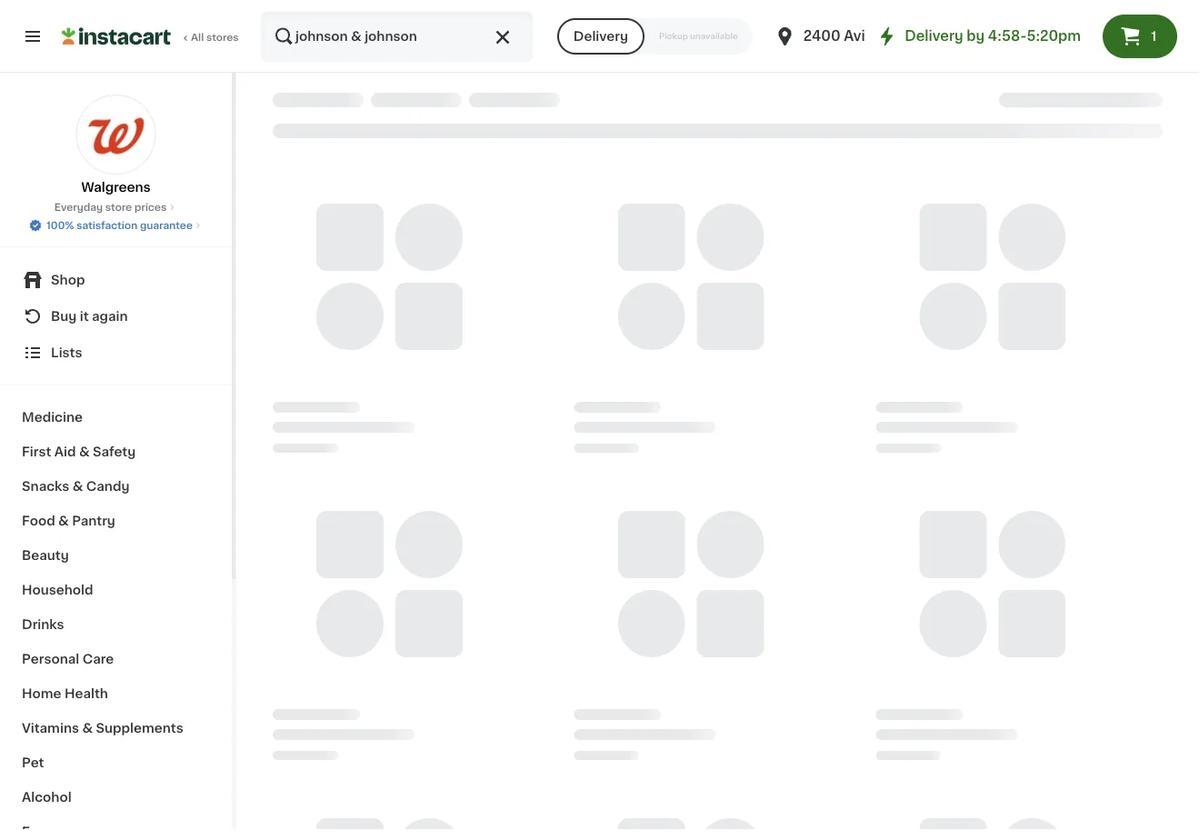 Task type: describe. For each thing, give the bounding box(es) containing it.
guarantee
[[140, 221, 193, 231]]

food
[[22, 515, 55, 527]]

store
[[105, 202, 132, 212]]

buy
[[51, 310, 77, 323]]

walgreens
[[81, 181, 151, 194]]

household link
[[11, 573, 221, 607]]

food & pantry link
[[11, 504, 221, 538]]

by
[[967, 30, 985, 43]]

care
[[82, 653, 114, 666]]

again
[[92, 310, 128, 323]]

first aid & safety link
[[11, 435, 221, 469]]

buy it again link
[[11, 298, 221, 335]]

personal care link
[[11, 642, 221, 677]]

safety
[[93, 446, 136, 458]]

drinks
[[22, 618, 64, 631]]

delivery for delivery by 4:58-5:20pm
[[905, 30, 964, 43]]

shop
[[51, 274, 85, 286]]

beauty link
[[11, 538, 221, 573]]

home health
[[22, 687, 108, 700]]

& for food
[[58, 515, 69, 527]]

food & pantry
[[22, 515, 115, 527]]

100% satisfaction guarantee button
[[28, 215, 204, 233]]

alcohol link
[[11, 780, 221, 815]]

candy
[[86, 480, 130, 493]]

& for vitamins
[[82, 722, 93, 735]]

aid
[[54, 446, 76, 458]]

satisfaction
[[77, 221, 138, 231]]

supplements
[[96, 722, 183, 735]]

health
[[64, 687, 108, 700]]

snacks
[[22, 480, 69, 493]]

everyday store prices
[[54, 202, 167, 212]]

snacks & candy
[[22, 480, 130, 493]]

buy it again
[[51, 310, 128, 323]]

& for snacks
[[72, 480, 83, 493]]

pet link
[[11, 746, 221, 780]]

home
[[22, 687, 61, 700]]

& right aid
[[79, 446, 90, 458]]

personal
[[22, 653, 79, 666]]

delivery for delivery
[[574, 30, 628, 43]]

snacks & candy link
[[11, 469, 221, 504]]

all
[[191, 32, 204, 42]]

pantry
[[72, 515, 115, 527]]



Task type: locate. For each thing, give the bounding box(es) containing it.
household
[[22, 584, 93, 597]]

everyday store prices link
[[54, 200, 178, 215]]

pet
[[22, 757, 44, 769]]

home health link
[[11, 677, 221, 711]]

first aid & safety
[[22, 446, 136, 458]]

delivery inside delivery button
[[574, 30, 628, 43]]

walgreens link
[[76, 95, 156, 196]]

Search field
[[262, 13, 532, 60]]

0 horizontal spatial delivery
[[574, 30, 628, 43]]

shop link
[[11, 262, 221, 298]]

drinks link
[[11, 607, 221, 642]]

aviation
[[844, 30, 901, 43]]

1
[[1152, 30, 1157, 43]]

lists link
[[11, 335, 221, 371]]

lists
[[51, 346, 82, 359]]

vitamins
[[22, 722, 79, 735]]

vitamins & supplements
[[22, 722, 183, 735]]

delivery inside delivery by 4:58-5:20pm link
[[905, 30, 964, 43]]

1 button
[[1103, 15, 1178, 58]]

5:20pm
[[1027, 30, 1081, 43]]

100% satisfaction guarantee
[[46, 221, 193, 231]]

personal care
[[22, 653, 114, 666]]

4:58-
[[988, 30, 1027, 43]]

medicine link
[[11, 400, 221, 435]]

stores
[[206, 32, 239, 42]]

delivery button
[[557, 18, 645, 55]]

prices
[[134, 202, 167, 212]]

all stores
[[191, 32, 239, 42]]

2400 aviation dr
[[804, 30, 921, 43]]

2400
[[804, 30, 841, 43]]

beauty
[[22, 549, 69, 562]]

& right food
[[58, 515, 69, 527]]

instacart logo image
[[62, 25, 171, 47]]

everyday
[[54, 202, 103, 212]]

all stores link
[[62, 11, 240, 62]]

service type group
[[557, 18, 753, 55]]

vitamins & supplements link
[[11, 711, 221, 746]]

2400 aviation dr button
[[774, 11, 921, 62]]

it
[[80, 310, 89, 323]]

None search field
[[260, 11, 534, 62]]

&
[[79, 446, 90, 458], [72, 480, 83, 493], [58, 515, 69, 527], [82, 722, 93, 735]]

alcohol
[[22, 791, 71, 804]]

delivery by 4:58-5:20pm link
[[876, 25, 1081, 47]]

100%
[[46, 221, 74, 231]]

delivery
[[905, 30, 964, 43], [574, 30, 628, 43]]

first
[[22, 446, 51, 458]]

delivery by 4:58-5:20pm
[[905, 30, 1081, 43]]

& down health
[[82, 722, 93, 735]]

medicine
[[22, 411, 83, 424]]

1 horizontal spatial delivery
[[905, 30, 964, 43]]

walgreens logo image
[[76, 95, 156, 175]]

& left candy
[[72, 480, 83, 493]]

dr
[[904, 30, 921, 43]]



Task type: vqa. For each thing, say whether or not it's contained in the screenshot.
Instacart
no



